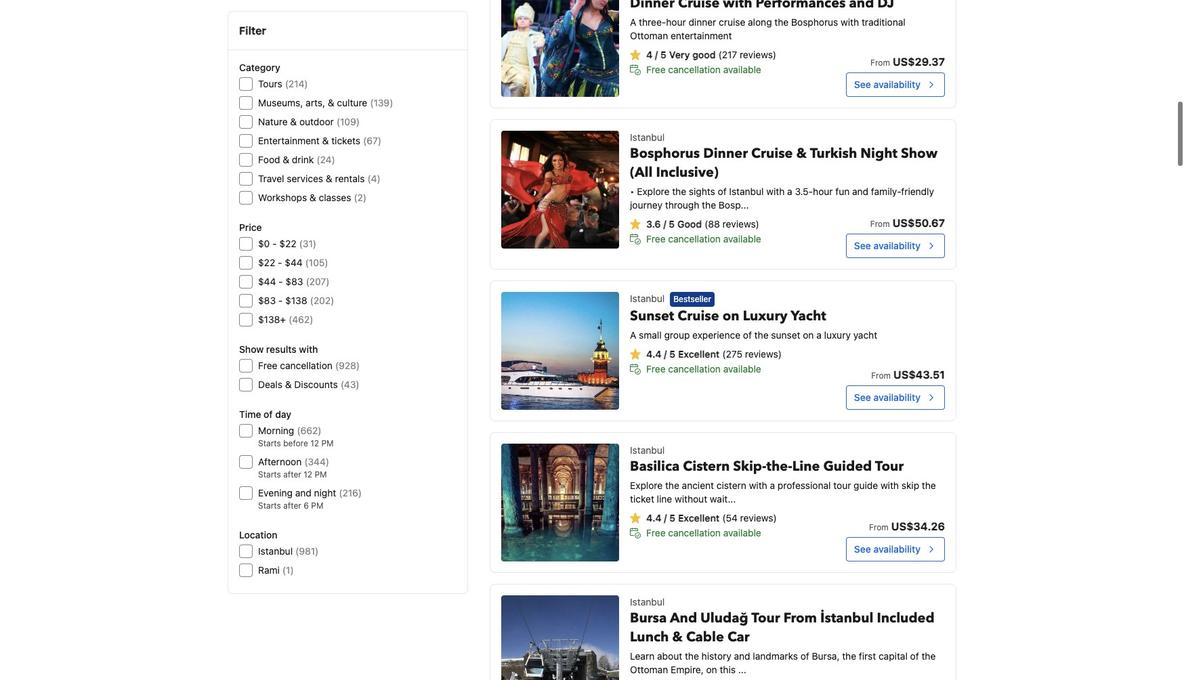 Task type: describe. For each thing, give the bounding box(es) containing it.
12 for (344)
[[304, 469, 312, 480]]

4
[[646, 49, 653, 60]]

$44 - $83 (207)
[[258, 276, 329, 287]]

bursa and uludağ tour from i̇stanbul included lunch & cable car image
[[501, 595, 619, 680]]

friendly
[[901, 186, 934, 197]]

& inside istanbul bosphorus dinner cruise & turkish night show (all inclusive) • explore the sights of istanbul with a 3.5-hour fun and family-friendly journey through the bosp...
[[796, 144, 807, 163]]

of inside istanbul bosphorus dinner cruise & turkish night show (all inclusive) • explore the sights of istanbul with a 3.5-hour fun and family-friendly journey through the bosp...
[[718, 186, 727, 197]]

istanbul up sunset
[[630, 293, 665, 304]]

free for a three-hour dinner cruise along the bosphorus with traditional ottoman entertainment
[[646, 64, 666, 75]]

journey
[[630, 199, 663, 211]]

of right capital
[[910, 650, 919, 662]]

(216)
[[339, 487, 362, 499]]

with up "free cancellation (928)"
[[299, 343, 318, 355]]

hour inside a three-hour dinner cruise along the bosphorus with traditional ottoman entertainment
[[666, 16, 686, 28]]

see for yacht
[[854, 392, 871, 403]]

capital
[[879, 650, 908, 662]]

workshops & classes (2)
[[258, 192, 367, 203]]

from us$29.37
[[871, 56, 945, 68]]

availability for a three-hour dinner cruise along the bosphorus with traditional ottoman entertainment
[[873, 79, 921, 90]]

- for $0
[[272, 238, 277, 249]]

car
[[727, 628, 750, 646]]

see for the-
[[854, 543, 871, 555]]

& left drink
[[283, 154, 289, 165]]

(31)
[[299, 238, 316, 249]]

(43)
[[341, 379, 359, 390]]

3.5-
[[795, 186, 813, 197]]

available for luxury
[[723, 363, 761, 375]]

results
[[266, 343, 297, 355]]

show results with
[[239, 343, 318, 355]]

this
[[720, 664, 736, 675]]

traditional
[[862, 16, 906, 28]]

istanbul bosphorus dinner cruise & turkish night show (all inclusive) • explore the sights of istanbul with a 3.5-hour fun and family-friendly journey through the bosp...
[[630, 131, 938, 211]]

rami
[[258, 564, 280, 576]]

and inside istanbul bosphorus dinner cruise & turkish night show (all inclusive) • explore the sights of istanbul with a 3.5-hour fun and family-friendly journey through the bosp...
[[852, 186, 868, 197]]

a inside istanbul bosphorus dinner cruise & turkish night show (all inclusive) • explore the sights of istanbul with a 3.5-hour fun and family-friendly journey through the bosp...
[[787, 186, 792, 197]]

lunch
[[630, 628, 669, 646]]

a inside sunset cruise on luxury yacht a small group experience of the sunset on a luxury yacht
[[630, 329, 636, 341]]

0 vertical spatial $44
[[285, 257, 303, 268]]

free cancellation available for dinner
[[646, 233, 761, 245]]

1 vertical spatial $22
[[258, 257, 275, 268]]

(67)
[[363, 135, 381, 146]]

classes
[[319, 192, 351, 203]]

group
[[664, 329, 690, 341]]

a inside a three-hour dinner cruise along the bosphorus with traditional ottoman entertainment
[[630, 16, 636, 28]]

first
[[859, 650, 876, 662]]

of left day at left bottom
[[264, 408, 273, 420]]

excellent for cruise
[[678, 348, 720, 360]]

on inside istanbul bursa and uludağ tour from i̇stanbul included lunch & cable car learn about the history and landmarks of bursa, the first capital of the ottoman empire, on this ...
[[706, 664, 717, 675]]

with inside a three-hour dinner cruise along the bosphorus with traditional ottoman entertainment
[[841, 16, 859, 28]]

$138+
[[258, 314, 286, 325]]

& up (24)
[[322, 135, 329, 146]]

12 for (662)
[[310, 438, 319, 448]]

istanbul for basilica
[[630, 444, 665, 456]]

sights
[[689, 186, 715, 197]]

1 vertical spatial show
[[239, 343, 264, 355]]

from for a three-hour dinner cruise along the bosphorus with traditional ottoman entertainment
[[871, 58, 890, 68]]

day
[[275, 408, 291, 420]]

tickets
[[331, 135, 360, 146]]

uludağ
[[700, 609, 748, 627]]

free for sunset cruise on luxury yacht
[[646, 363, 666, 375]]

(24)
[[317, 154, 335, 165]]

the up through
[[672, 186, 686, 197]]

1 free cancellation available from the top
[[646, 64, 761, 75]]

(54
[[722, 512, 738, 524]]

along
[[748, 16, 772, 28]]

wait...
[[710, 493, 736, 505]]

- for $83
[[278, 295, 283, 306]]

cancellation for cruise
[[668, 363, 721, 375]]

5 for bosphorus dinner cruise & turkish night show (all inclusive)
[[669, 218, 675, 230]]

services
[[287, 173, 323, 184]]

us$43.51
[[893, 369, 945, 381]]

yacht
[[853, 329, 877, 341]]

included
[[877, 609, 935, 627]]

istanbul for bursa
[[630, 596, 665, 608]]

(928)
[[335, 360, 360, 371]]

(981)
[[295, 545, 319, 557]]

bosphorus inside a three-hour dinner cruise along the bosphorus with traditional ottoman entertainment
[[791, 16, 838, 28]]

museums, arts, & culture (139)
[[258, 97, 393, 108]]

deals
[[258, 379, 282, 390]]

ottoman inside istanbul bursa and uludağ tour from i̇stanbul included lunch & cable car learn about the history and landmarks of bursa, the first capital of the ottoman empire, on this ...
[[630, 664, 668, 675]]

available for skip-
[[723, 527, 761, 539]]

entertainment & tickets (67)
[[258, 135, 381, 146]]

•
[[630, 186, 634, 197]]

istanbul up bosp...
[[729, 186, 764, 197]]

1 available from the top
[[723, 64, 761, 75]]

5 for a three-hour dinner cruise along the bosphorus with traditional ottoman entertainment
[[660, 49, 666, 60]]

line
[[657, 493, 672, 505]]

(202)
[[310, 295, 334, 306]]

4.4 / 5 excellent (275 reviews)
[[646, 348, 782, 360]]

& up entertainment
[[290, 116, 297, 127]]

reviews) for luxury
[[745, 348, 782, 360]]

sunset
[[771, 329, 800, 341]]

and inside evening and night (216) starts after 6 pm
[[295, 487, 311, 499]]

& down travel services & rentals (4)
[[310, 192, 316, 203]]

bursa
[[630, 609, 667, 627]]

free for basilica cistern skip-the-line guided tour
[[646, 527, 666, 539]]

free cancellation (928)
[[258, 360, 360, 371]]

travel
[[258, 173, 284, 184]]

dinner
[[689, 16, 716, 28]]

ticket
[[630, 493, 654, 505]]

experience
[[692, 329, 740, 341]]

of left bursa,
[[801, 650, 809, 662]]

sunset
[[630, 307, 674, 325]]

availability for sunset cruise on luxury yacht
[[873, 392, 921, 403]]

ancient
[[682, 480, 714, 491]]

0 vertical spatial on
[[723, 307, 739, 325]]

with inside istanbul bosphorus dinner cruise & turkish night show (all inclusive) • explore the sights of istanbul with a 3.5-hour fun and family-friendly journey through the bosp...
[[766, 186, 785, 197]]

of inside sunset cruise on luxury yacht a small group experience of the sunset on a luxury yacht
[[743, 329, 752, 341]]

a for the-
[[770, 480, 775, 491]]

2 horizontal spatial on
[[803, 329, 814, 341]]

1 see from the top
[[854, 79, 871, 90]]

$138
[[285, 295, 307, 306]]

small
[[639, 329, 662, 341]]

(2)
[[354, 192, 367, 203]]

explore inside istanbul basilica cistern skip-the-line guided tour explore the ancient cistern with a professional tour guide with skip the ticket line without wait...
[[630, 480, 663, 491]]

line
[[792, 457, 820, 476]]

morning
[[258, 425, 294, 436]]

and
[[670, 609, 697, 627]]

4.4 for basilica
[[646, 512, 661, 524]]

istanbul (981)
[[258, 545, 319, 557]]

afternoon (344) starts after 12 pm
[[258, 456, 329, 480]]

bursa,
[[812, 650, 840, 662]]

empire,
[[671, 664, 704, 675]]

istanbul bursa and uludağ tour from i̇stanbul included lunch & cable car learn about the history and landmarks of bursa, the first capital of the ottoman empire, on this ...
[[630, 596, 936, 675]]

after inside evening and night (216) starts after 6 pm
[[283, 501, 301, 511]]

reviews) for skip-
[[740, 512, 777, 524]]

workshops
[[258, 192, 307, 203]]

(88
[[705, 218, 720, 230]]

- for $44
[[279, 276, 283, 287]]

$0 - $22 (31)
[[258, 238, 316, 249]]

explore inside istanbul bosphorus dinner cruise & turkish night show (all inclusive) • explore the sights of istanbul with a 3.5-hour fun and family-friendly journey through the bosp...
[[637, 186, 670, 197]]

free cancellation available for cistern
[[646, 527, 761, 539]]

free up deals
[[258, 360, 277, 371]]

reviews) down a three-hour dinner cruise along the bosphorus with traditional ottoman entertainment
[[740, 49, 776, 60]]

and inside istanbul bursa and uludağ tour from i̇stanbul included lunch & cable car learn about the history and landmarks of bursa, the first capital of the ottoman empire, on this ...
[[734, 650, 750, 662]]

museums,
[[258, 97, 303, 108]]

us$29.37
[[893, 56, 945, 68]]

pm inside evening and night (216) starts after 6 pm
[[311, 501, 323, 511]]

the up the line
[[665, 480, 679, 491]]

0 horizontal spatial $44
[[258, 276, 276, 287]]

about
[[657, 650, 682, 662]]

the down sights
[[702, 199, 716, 211]]

us$50.67
[[893, 217, 945, 229]]

evening and night (216) starts after 6 pm
[[258, 487, 362, 511]]

inclusive)
[[656, 163, 719, 182]]

tour inside istanbul bursa and uludağ tour from i̇stanbul included lunch & cable car learn about the history and landmarks of bursa, the first capital of the ottoman empire, on this ...
[[751, 609, 780, 627]]

see availability for bosphorus dinner cruise & turkish night show (all inclusive)
[[854, 240, 921, 251]]

location
[[239, 529, 277, 541]]

filter
[[239, 24, 266, 37]]

with down skip-
[[749, 480, 767, 491]]

0 vertical spatial $83
[[285, 276, 303, 287]]

through
[[665, 199, 699, 211]]

with left skip
[[881, 480, 899, 491]]

tours
[[258, 78, 282, 89]]

skip
[[901, 480, 919, 491]]

bosphorus inside istanbul bosphorus dinner cruise & turkish night show (all inclusive) • explore the sights of istanbul with a 3.5-hour fun and family-friendly journey through the bosp...
[[630, 144, 700, 163]]

1 vertical spatial $83
[[258, 295, 276, 306]]

show inside istanbul bosphorus dinner cruise & turkish night show (all inclusive) • explore the sights of istanbul with a 3.5-hour fun and family-friendly journey through the bosp...
[[901, 144, 938, 163]]



Task type: vqa. For each thing, say whether or not it's contained in the screenshot.
12 inside Morning (662) Starts before 12 PM
yes



Task type: locate. For each thing, give the bounding box(es) containing it.
& right deals
[[285, 379, 292, 390]]

guide
[[854, 480, 878, 491]]

- left $138
[[278, 295, 283, 306]]

from inside from us$29.37
[[871, 58, 890, 68]]

pm down (344)
[[315, 469, 327, 480]]

free cancellation available for on
[[646, 363, 761, 375]]

after
[[283, 469, 301, 480], [283, 501, 301, 511]]

good
[[677, 218, 702, 230]]

12
[[310, 438, 319, 448], [304, 469, 312, 480]]

5
[[660, 49, 666, 60], [669, 218, 675, 230], [669, 348, 675, 360], [669, 512, 675, 524]]

1 vertical spatial excellent
[[678, 512, 720, 524]]

1 vertical spatial pm
[[315, 469, 327, 480]]

pm for (662)
[[321, 438, 334, 448]]

3 available from the top
[[723, 363, 761, 375]]

a inside istanbul basilica cistern skip-the-line guided tour explore the ancient cistern with a professional tour guide with skip the ticket line without wait...
[[770, 480, 775, 491]]

(462)
[[289, 314, 313, 325]]

1 horizontal spatial show
[[901, 144, 938, 163]]

starts down evening
[[258, 501, 281, 511]]

2 vertical spatial starts
[[258, 501, 281, 511]]

cable
[[686, 628, 724, 646]]

availability down from us$43.51
[[873, 392, 921, 403]]

pm inside morning (662) starts before 12 pm
[[321, 438, 334, 448]]

explore up the ticket
[[630, 480, 663, 491]]

1 horizontal spatial $83
[[285, 276, 303, 287]]

istanbul up (all
[[630, 131, 665, 143]]

1 vertical spatial on
[[803, 329, 814, 341]]

0 vertical spatial starts
[[258, 438, 281, 448]]

sunset cruise on luxury yacht a small group experience of the sunset on a luxury yacht
[[630, 307, 877, 341]]

2 horizontal spatial and
[[852, 186, 868, 197]]

ottoman
[[630, 30, 668, 42], [630, 664, 668, 675]]

5 down group
[[669, 348, 675, 360]]

bosphorus
[[791, 16, 838, 28], [630, 144, 700, 163]]

and right fun
[[852, 186, 868, 197]]

2 after from the top
[[283, 501, 301, 511]]

2 free cancellation available from the top
[[646, 233, 761, 245]]

2 a from the top
[[630, 329, 636, 341]]

bosphorus right along
[[791, 16, 838, 28]]

1 see availability from the top
[[854, 79, 921, 90]]

bosphorus dinner cruise & turkish night show (all inclusive) image
[[501, 131, 619, 249]]

free for bosphorus dinner cruise & turkish night show (all inclusive)
[[646, 233, 666, 245]]

see
[[854, 79, 871, 90], [854, 240, 871, 251], [854, 392, 871, 403], [854, 543, 871, 555]]

0 horizontal spatial and
[[295, 487, 311, 499]]

0 horizontal spatial $83
[[258, 295, 276, 306]]

cruise
[[719, 16, 745, 28]]

available down the (217
[[723, 64, 761, 75]]

$83 - $138 (202)
[[258, 295, 334, 306]]

nature & outdoor (109)
[[258, 116, 360, 127]]

professional
[[778, 480, 831, 491]]

availability for bosphorus dinner cruise & turkish night show (all inclusive)
[[873, 240, 921, 251]]

2 availability from the top
[[873, 240, 921, 251]]

/ for a three-hour dinner cruise along the bosphorus with traditional ottoman entertainment
[[655, 49, 658, 60]]

/
[[655, 49, 658, 60], [663, 218, 666, 230], [664, 348, 667, 360], [664, 512, 667, 524]]

0 horizontal spatial bosphorus
[[630, 144, 700, 163]]

starts down afternoon
[[258, 469, 281, 480]]

before
[[283, 438, 308, 448]]

a left 'luxury'
[[816, 329, 822, 341]]

from inside istanbul bursa and uludağ tour from i̇stanbul included lunch & cable car learn about the history and landmarks of bursa, the first capital of the ottoman empire, on this ...
[[784, 609, 817, 627]]

(217
[[718, 49, 737, 60]]

istanbul up "basilica"
[[630, 444, 665, 456]]

0 vertical spatial a
[[630, 16, 636, 28]]

starts inside afternoon (344) starts after 12 pm
[[258, 469, 281, 480]]

see availability for basilica cistern skip-the-line guided tour
[[854, 543, 921, 555]]

starts down the morning
[[258, 438, 281, 448]]

starts inside evening and night (216) starts after 6 pm
[[258, 501, 281, 511]]

...
[[738, 664, 746, 675]]

i̇stanbul
[[820, 609, 873, 627]]

yacht
[[791, 307, 826, 325]]

3 see availability from the top
[[854, 392, 921, 403]]

see down yacht
[[854, 392, 871, 403]]

a inside sunset cruise on luxury yacht a small group experience of the sunset on a luxury yacht
[[816, 329, 822, 341]]

cancellation
[[668, 64, 721, 75], [668, 233, 721, 245], [280, 360, 333, 371], [668, 363, 721, 375], [668, 527, 721, 539]]

&
[[328, 97, 334, 108], [290, 116, 297, 127], [322, 135, 329, 146], [796, 144, 807, 163], [283, 154, 289, 165], [326, 173, 332, 184], [310, 192, 316, 203], [285, 379, 292, 390], [672, 628, 683, 646]]

see availability down from us$29.37 on the right top of the page
[[854, 79, 921, 90]]

tour up skip
[[875, 457, 904, 476]]

from left us$34.26
[[869, 522, 889, 532]]

2 vertical spatial on
[[706, 664, 717, 675]]

excellent down without
[[678, 512, 720, 524]]

entertainment
[[258, 135, 320, 146]]

$0
[[258, 238, 270, 249]]

explore
[[637, 186, 670, 197], [630, 480, 663, 491]]

starts
[[258, 438, 281, 448], [258, 469, 281, 480], [258, 501, 281, 511]]

0 horizontal spatial tour
[[751, 609, 780, 627]]

the right skip
[[922, 480, 936, 491]]

5 right 4
[[660, 49, 666, 60]]

reviews) down sunset
[[745, 348, 782, 360]]

see availability down from us$34.26
[[854, 543, 921, 555]]

rami (1)
[[258, 564, 294, 576]]

0 vertical spatial excellent
[[678, 348, 720, 360]]

guided
[[823, 457, 872, 476]]

& down and
[[672, 628, 683, 646]]

0 vertical spatial pm
[[321, 438, 334, 448]]

starts for morning
[[258, 438, 281, 448]]

availability
[[873, 79, 921, 90], [873, 240, 921, 251], [873, 392, 921, 403], [873, 543, 921, 555]]

after down afternoon
[[283, 469, 301, 480]]

$22 down $0
[[258, 257, 275, 268]]

- down $22 - $44 (105)
[[279, 276, 283, 287]]

1 after from the top
[[283, 469, 301, 480]]

availability down from us$29.37 on the right top of the page
[[873, 79, 921, 90]]

1 vertical spatial after
[[283, 501, 301, 511]]

see availability down from us$50.67
[[854, 240, 921, 251]]

a three-hour dinner cruise along the bosphorus with traditional ottoman entertainment
[[630, 16, 906, 42]]

4 see availability from the top
[[854, 543, 921, 555]]

1 horizontal spatial bosphorus
[[791, 16, 838, 28]]

& inside istanbul bursa and uludağ tour from i̇stanbul included lunch & cable car learn about the history and landmarks of bursa, the first capital of the ottoman empire, on this ...
[[672, 628, 683, 646]]

- for $22
[[278, 257, 282, 268]]

2 see from the top
[[854, 240, 871, 251]]

istanbul for (981)
[[258, 545, 293, 557]]

- down $0 - $22 (31) at the left of page
[[278, 257, 282, 268]]

2 vertical spatial and
[[734, 650, 750, 662]]

1 ottoman from the top
[[630, 30, 668, 42]]

show up 'friendly' on the right of the page
[[901, 144, 938, 163]]

(4)
[[367, 173, 380, 184]]

4 available from the top
[[723, 527, 761, 539]]

a
[[787, 186, 792, 197], [816, 329, 822, 341], [770, 480, 775, 491]]

1 vertical spatial 4.4
[[646, 512, 661, 524]]

of down luxury
[[743, 329, 752, 341]]

the right capital
[[922, 650, 936, 662]]

$83 down $22 - $44 (105)
[[285, 276, 303, 287]]

& down (24)
[[326, 173, 332, 184]]

from for basilica cistern skip-the-line guided tour
[[869, 522, 889, 532]]

from inside from us$43.51
[[871, 371, 891, 381]]

1 horizontal spatial cruise
[[751, 144, 793, 163]]

2 4.4 from the top
[[646, 512, 661, 524]]

2 excellent from the top
[[678, 512, 720, 524]]

3.6 / 5 good (88 reviews)
[[646, 218, 759, 230]]

pm for (344)
[[315, 469, 327, 480]]

0 horizontal spatial a
[[770, 480, 775, 491]]

after left 6
[[283, 501, 301, 511]]

hour left dinner
[[666, 16, 686, 28]]

free cancellation available down 4.4 / 5 excellent (275 reviews)
[[646, 363, 761, 375]]

- right $0
[[272, 238, 277, 249]]

the-
[[766, 457, 792, 476]]

available down bosp...
[[723, 233, 761, 245]]

ottoman down learn
[[630, 664, 668, 675]]

/ right 4
[[655, 49, 658, 60]]

from
[[871, 58, 890, 68], [870, 219, 890, 229], [871, 371, 891, 381], [869, 522, 889, 532], [784, 609, 817, 627]]

the up empire,
[[685, 650, 699, 662]]

1 horizontal spatial hour
[[813, 186, 833, 197]]

1 vertical spatial tour
[[751, 609, 780, 627]]

3 see from the top
[[854, 392, 871, 403]]

from inside from us$34.26
[[869, 522, 889, 532]]

5 for sunset cruise on luxury yacht
[[669, 348, 675, 360]]

4 free cancellation available from the top
[[646, 527, 761, 539]]

0 vertical spatial a
[[787, 186, 792, 197]]

entertainment
[[671, 30, 732, 42]]

2 vertical spatial pm
[[311, 501, 323, 511]]

tour up landmarks
[[751, 609, 780, 627]]

food
[[258, 154, 280, 165]]

hour inside istanbul bosphorus dinner cruise & turkish night show (all inclusive) • explore the sights of istanbul with a 3.5-hour fun and family-friendly journey through the bosp...
[[813, 186, 833, 197]]

on up experience
[[723, 307, 739, 325]]

food & drink (24)
[[258, 154, 335, 165]]

the right along
[[775, 16, 789, 28]]

ottoman down three-
[[630, 30, 668, 42]]

us$34.26
[[891, 520, 945, 532]]

0 horizontal spatial on
[[706, 664, 717, 675]]

cancellation for bosphorus
[[668, 233, 721, 245]]

availability down from us$34.26
[[873, 543, 921, 555]]

pm
[[321, 438, 334, 448], [315, 469, 327, 480], [311, 501, 323, 511]]

0 vertical spatial cruise
[[751, 144, 793, 163]]

bosphorus up inclusive)
[[630, 144, 700, 163]]

1 vertical spatial bosphorus
[[630, 144, 700, 163]]

(662)
[[297, 425, 321, 436]]

the inside sunset cruise on luxury yacht a small group experience of the sunset on a luxury yacht
[[754, 329, 769, 341]]

family-
[[871, 186, 901, 197]]

night
[[314, 487, 336, 499]]

12 down (344)
[[304, 469, 312, 480]]

free down "small"
[[646, 363, 666, 375]]

see down from us$50.67
[[854, 240, 871, 251]]

landmarks
[[753, 650, 798, 662]]

a left 3.5-
[[787, 186, 792, 197]]

4.4 for cruise
[[646, 348, 661, 360]]

from left us$29.37
[[871, 58, 890, 68]]

from inside from us$50.67
[[870, 219, 890, 229]]

& left turkish
[[796, 144, 807, 163]]

ottoman inside a three-hour dinner cruise along the bosphorus with traditional ottoman entertainment
[[630, 30, 668, 42]]

1 horizontal spatial tour
[[875, 457, 904, 476]]

/ down group
[[664, 348, 667, 360]]

free cancellation available down 4.4 / 5 excellent (54 reviews)
[[646, 527, 761, 539]]

4 see from the top
[[854, 543, 871, 555]]

evening
[[258, 487, 293, 499]]

1 vertical spatial 12
[[304, 469, 312, 480]]

time of day
[[239, 408, 291, 420]]

and up 6
[[295, 487, 311, 499]]

hour
[[666, 16, 686, 28], [813, 186, 833, 197]]

0 horizontal spatial $22
[[258, 257, 275, 268]]

1 a from the top
[[630, 16, 636, 28]]

1 horizontal spatial $44
[[285, 257, 303, 268]]

3 availability from the top
[[873, 392, 921, 403]]

see down from us$29.37 on the right top of the page
[[854, 79, 871, 90]]

$83 up the $138+
[[258, 295, 276, 306]]

5 for basilica cistern skip-the-line guided tour
[[669, 512, 675, 524]]

free cancellation available down good
[[646, 64, 761, 75]]

1 vertical spatial hour
[[813, 186, 833, 197]]

0 vertical spatial tour
[[875, 457, 904, 476]]

see for &
[[854, 240, 871, 251]]

availability down from us$50.67
[[873, 240, 921, 251]]

cruise inside sunset cruise on luxury yacht a small group experience of the sunset on a luxury yacht
[[678, 307, 719, 325]]

1 vertical spatial starts
[[258, 469, 281, 480]]

morning (662) starts before 12 pm
[[258, 425, 334, 448]]

0 vertical spatial and
[[852, 186, 868, 197]]

1 excellent from the top
[[678, 348, 720, 360]]

1 horizontal spatial on
[[723, 307, 739, 325]]

a for yacht
[[816, 329, 822, 341]]

price
[[239, 222, 262, 233]]

see availability for a three-hour dinner cruise along the bosphorus with traditional ottoman entertainment
[[854, 79, 921, 90]]

1 horizontal spatial a
[[787, 186, 792, 197]]

from down family-
[[870, 219, 890, 229]]

0 vertical spatial 4.4
[[646, 348, 661, 360]]

reviews) for cruise
[[723, 218, 759, 230]]

available
[[723, 64, 761, 75], [723, 233, 761, 245], [723, 363, 761, 375], [723, 527, 761, 539]]

after inside afternoon (344) starts after 12 pm
[[283, 469, 301, 480]]

0 horizontal spatial show
[[239, 343, 264, 355]]

free cancellation available
[[646, 64, 761, 75], [646, 233, 761, 245], [646, 363, 761, 375], [646, 527, 761, 539]]

free down 3.6
[[646, 233, 666, 245]]

the inside a three-hour dinner cruise along the bosphorus with traditional ottoman entertainment
[[775, 16, 789, 28]]

5 down the line
[[669, 512, 675, 524]]

cruise down the "bestseller"
[[678, 307, 719, 325]]

2 available from the top
[[723, 233, 761, 245]]

1 vertical spatial and
[[295, 487, 311, 499]]

category
[[239, 62, 280, 73]]

cruise right dinner
[[751, 144, 793, 163]]

starts for afternoon
[[258, 469, 281, 480]]

tour
[[875, 457, 904, 476], [751, 609, 780, 627]]

istanbul inside istanbul basilica cistern skip-the-line guided tour explore the ancient cistern with a professional tour guide with skip the ticket line without wait...
[[630, 444, 665, 456]]

pm up (344)
[[321, 438, 334, 448]]

afternoon
[[258, 456, 302, 467]]

a down the-
[[770, 480, 775, 491]]

1 4.4 from the top
[[646, 348, 661, 360]]

0 vertical spatial show
[[901, 144, 938, 163]]

of up bosp...
[[718, 186, 727, 197]]

from for sunset cruise on luxury yacht
[[871, 371, 891, 381]]

1 starts from the top
[[258, 438, 281, 448]]

see availability
[[854, 79, 921, 90], [854, 240, 921, 251], [854, 392, 921, 403], [854, 543, 921, 555]]

1 vertical spatial ottoman
[[630, 664, 668, 675]]

$22 - $44 (105)
[[258, 257, 328, 268]]

0 vertical spatial after
[[283, 469, 301, 480]]

$44
[[285, 257, 303, 268], [258, 276, 276, 287]]

excellent down experience
[[678, 348, 720, 360]]

4.4 down the line
[[646, 512, 661, 524]]

0 vertical spatial 12
[[310, 438, 319, 448]]

1 vertical spatial a
[[630, 329, 636, 341]]

istanbul inside istanbul bursa and uludağ tour from i̇stanbul included lunch & cable car learn about the history and landmarks of bursa, the first capital of the ottoman empire, on this ...
[[630, 596, 665, 608]]

3 free cancellation available from the top
[[646, 363, 761, 375]]

availability for basilica cistern skip-the-line guided tour
[[873, 543, 921, 555]]

free down 4
[[646, 64, 666, 75]]

arts,
[[306, 97, 325, 108]]

1 horizontal spatial $22
[[279, 238, 296, 249]]

istanbul
[[630, 131, 665, 143], [729, 186, 764, 197], [630, 293, 665, 304], [630, 444, 665, 456], [258, 545, 293, 557], [630, 596, 665, 608]]

reviews) right (54
[[740, 512, 777, 524]]

(344)
[[304, 456, 329, 467]]

$22 up $22 - $44 (105)
[[279, 238, 296, 249]]

0 vertical spatial $22
[[279, 238, 296, 249]]

/ down the line
[[664, 512, 667, 524]]

see availability down from us$43.51
[[854, 392, 921, 403]]

2 horizontal spatial a
[[816, 329, 822, 341]]

basilica cistern skip-the-line guided tour image
[[501, 444, 619, 562]]

4.4 down "small"
[[646, 348, 661, 360]]

12 inside afternoon (344) starts after 12 pm
[[304, 469, 312, 480]]

free down the line
[[646, 527, 666, 539]]

on
[[723, 307, 739, 325], [803, 329, 814, 341], [706, 664, 717, 675]]

dinner
[[703, 144, 748, 163]]

0 vertical spatial hour
[[666, 16, 686, 28]]

2 see availability from the top
[[854, 240, 921, 251]]

free
[[646, 64, 666, 75], [646, 233, 666, 245], [258, 360, 277, 371], [646, 363, 666, 375], [646, 527, 666, 539]]

cistern
[[683, 457, 730, 476]]

cancellation for basilica
[[668, 527, 721, 539]]

$83
[[285, 276, 303, 287], [258, 295, 276, 306]]

a left three-
[[630, 16, 636, 28]]

show left results at bottom
[[239, 343, 264, 355]]

tour inside istanbul basilica cistern skip-the-line guided tour explore the ancient cistern with a professional tour guide with skip the ticket line without wait...
[[875, 457, 904, 476]]

12 down the (662)
[[310, 438, 319, 448]]

12 inside morning (662) starts before 12 pm
[[310, 438, 319, 448]]

available down (54
[[723, 527, 761, 539]]

istanbul basilica cistern skip-the-line guided tour explore the ancient cistern with a professional tour guide with skip the ticket line without wait...
[[630, 444, 936, 505]]

the
[[775, 16, 789, 28], [672, 186, 686, 197], [702, 199, 716, 211], [754, 329, 769, 341], [665, 480, 679, 491], [922, 480, 936, 491], [685, 650, 699, 662], [842, 650, 856, 662], [922, 650, 936, 662]]

turkish
[[810, 144, 857, 163]]

4 availability from the top
[[873, 543, 921, 555]]

excellent for basilica
[[678, 512, 720, 524]]

sunset cruise on luxury yacht image
[[501, 292, 619, 410]]

& right arts,
[[328, 97, 334, 108]]

the left first
[[842, 650, 856, 662]]

/ for sunset cruise on luxury yacht
[[664, 348, 667, 360]]

fun
[[835, 186, 850, 197]]

1 vertical spatial cruise
[[678, 307, 719, 325]]

2 starts from the top
[[258, 469, 281, 480]]

see availability for sunset cruise on luxury yacht
[[854, 392, 921, 403]]

on down history
[[706, 664, 717, 675]]

see down from us$34.26
[[854, 543, 871, 555]]

dinner cruise with performances and dj image
[[501, 0, 619, 97]]

/ for bosphorus dinner cruise & turkish night show (all inclusive)
[[663, 218, 666, 230]]

available for cruise
[[723, 233, 761, 245]]

1 vertical spatial $44
[[258, 276, 276, 287]]

starts inside morning (662) starts before 12 pm
[[258, 438, 281, 448]]

cruise inside istanbul bosphorus dinner cruise & turkish night show (all inclusive) • explore the sights of istanbul with a 3.5-hour fun and family-friendly journey through the bosp...
[[751, 144, 793, 163]]

1 availability from the top
[[873, 79, 921, 90]]

0 horizontal spatial cruise
[[678, 307, 719, 325]]

luxury
[[743, 307, 788, 325]]

0 vertical spatial bosphorus
[[791, 16, 838, 28]]

on down yacht
[[803, 329, 814, 341]]

culture
[[337, 97, 367, 108]]

three-
[[639, 16, 666, 28]]

/ for basilica cistern skip-the-line guided tour
[[664, 512, 667, 524]]

3 starts from the top
[[258, 501, 281, 511]]

0 vertical spatial ottoman
[[630, 30, 668, 42]]

2 vertical spatial a
[[770, 480, 775, 491]]

istanbul for bosphorus
[[630, 131, 665, 143]]

0 vertical spatial explore
[[637, 186, 670, 197]]

pm inside afternoon (344) starts after 12 pm
[[315, 469, 327, 480]]

0 horizontal spatial hour
[[666, 16, 686, 28]]

1 vertical spatial explore
[[630, 480, 663, 491]]

discounts
[[294, 379, 338, 390]]

2 ottoman from the top
[[630, 664, 668, 675]]

1 horizontal spatial and
[[734, 650, 750, 662]]

1 vertical spatial a
[[816, 329, 822, 341]]

from for bosphorus dinner cruise & turkish night show (all inclusive)
[[870, 219, 890, 229]]

(139)
[[370, 97, 393, 108]]



